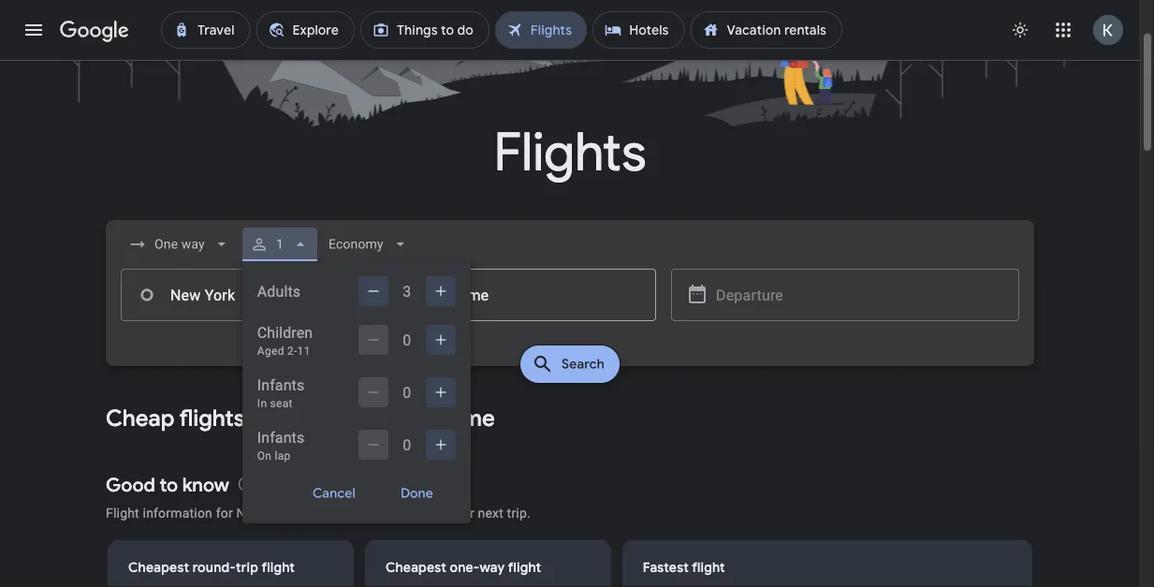 Task type: locate. For each thing, give the bounding box(es) containing it.
1 horizontal spatial cheapest
[[386, 559, 447, 576]]

new right "for"
[[236, 506, 263, 521]]

None text field
[[392, 269, 656, 321]]

know
[[182, 473, 229, 496]]

infants up lap
[[257, 428, 305, 446]]

york for from
[[357, 404, 403, 433]]

help
[[366, 506, 391, 521]]

1 button
[[242, 222, 317, 267]]

1 horizontal spatial rome
[[435, 404, 495, 433]]

2 horizontal spatial flight
[[692, 559, 725, 576]]

1 horizontal spatial flight
[[508, 559, 541, 576]]

None field
[[121, 228, 239, 261], [321, 228, 417, 261], [121, 228, 239, 261], [321, 228, 417, 261]]

2 vertical spatial 0
[[403, 436, 411, 454]]

1 cheapest from the left
[[128, 559, 189, 576]]

0 vertical spatial 0
[[403, 331, 411, 349]]

cheapest
[[128, 559, 189, 576], [386, 559, 447, 576]]

york right "for"
[[267, 506, 293, 521]]

1 vertical spatial 0
[[403, 383, 411, 401]]

infants for infants on lap
[[257, 428, 305, 446]]

cheapest left 'one-'
[[386, 559, 447, 576]]

0 vertical spatial infants
[[257, 376, 305, 394]]

number of passengers dialog
[[242, 261, 471, 523]]

2 0 from the top
[[403, 383, 411, 401]]

2 flight from the left
[[508, 559, 541, 576]]

aged
[[257, 345, 284, 358]]

0
[[403, 331, 411, 349], [403, 383, 411, 401], [403, 436, 411, 454]]

york
[[357, 404, 403, 433], [267, 506, 293, 521]]

0 horizontal spatial flight
[[262, 559, 295, 576]]

new
[[306, 404, 352, 433], [236, 506, 263, 521]]

cheap
[[106, 404, 174, 433]]

flight right way
[[508, 559, 541, 576]]

flight
[[262, 559, 295, 576], [508, 559, 541, 576], [692, 559, 725, 576]]

0 vertical spatial york
[[357, 404, 403, 433]]

1 horizontal spatial york
[[357, 404, 403, 433]]

fastest flight
[[643, 559, 725, 576]]

cheapest for cheapest round-trip flight
[[128, 559, 189, 576]]

2 infants from the top
[[257, 428, 305, 446]]

infants in seat
[[257, 376, 305, 410]]

children aged 2-11
[[257, 323, 313, 358]]

york up 'done' button
[[357, 404, 403, 433]]

flight for cheapest one-way flight
[[508, 559, 541, 576]]

lap
[[275, 449, 291, 463]]

infants up seat
[[257, 376, 305, 394]]

3 0 from the top
[[403, 436, 411, 454]]

rome down cancel
[[312, 506, 347, 521]]

0 vertical spatial rome
[[435, 404, 495, 433]]

information
[[143, 506, 213, 521]]

0 horizontal spatial new
[[236, 506, 263, 521]]

from
[[250, 404, 300, 433]]

1 vertical spatial new
[[236, 506, 263, 521]]

seat
[[270, 397, 293, 410]]

flight information for new york to rome to help you plan your next trip.
[[106, 506, 531, 521]]

rome
[[435, 404, 495, 433], [312, 506, 347, 521]]

new right seat
[[306, 404, 352, 433]]

cheapest left round-
[[128, 559, 189, 576]]

0 horizontal spatial cheapest
[[128, 559, 189, 576]]

infants
[[257, 376, 305, 394], [257, 428, 305, 446]]

1 vertical spatial rome
[[312, 506, 347, 521]]

to
[[408, 404, 430, 433], [160, 473, 178, 496], [297, 506, 309, 521], [350, 506, 362, 521]]

cheap flights from new york to rome
[[106, 404, 495, 433]]

0 for infants on lap
[[403, 436, 411, 454]]

on
[[257, 449, 272, 463]]

0 horizontal spatial rome
[[312, 506, 347, 521]]

1 vertical spatial york
[[267, 506, 293, 521]]

1 vertical spatial infants
[[257, 428, 305, 446]]

flights
[[179, 404, 245, 433]]

1 infants from the top
[[257, 376, 305, 394]]

1 horizontal spatial new
[[306, 404, 352, 433]]

infants for infants in seat
[[257, 376, 305, 394]]

11
[[297, 345, 311, 358]]

0 horizontal spatial york
[[267, 506, 293, 521]]

flight for cheapest round-trip flight
[[262, 559, 295, 576]]

1 flight from the left
[[262, 559, 295, 576]]

you
[[395, 506, 416, 521]]

2 cheapest from the left
[[386, 559, 447, 576]]

rome up 'done' button
[[435, 404, 495, 433]]

flight right trip
[[262, 559, 295, 576]]

main menu image
[[22, 19, 45, 41]]

york for for
[[267, 506, 293, 521]]

0 vertical spatial new
[[306, 404, 352, 433]]

1 0 from the top
[[403, 331, 411, 349]]

flight right fastest
[[692, 559, 725, 576]]



Task type: vqa. For each thing, say whether or not it's contained in the screenshot.
second Avg from the top of the "best departing flights" main content
no



Task type: describe. For each thing, give the bounding box(es) containing it.
flights
[[494, 119, 646, 186]]

one-
[[450, 559, 480, 576]]

cheapest for cheapest one-way flight
[[386, 559, 447, 576]]

done
[[401, 485, 433, 502]]

search
[[562, 356, 605, 373]]

Flight search field
[[91, 220, 1050, 523]]

cheapest round-trip flight
[[128, 559, 295, 576]]

rome for for
[[312, 506, 347, 521]]

rome for from
[[435, 404, 495, 433]]

for
[[216, 506, 233, 521]]

Departure text field
[[716, 270, 1005, 320]]

in
[[257, 397, 267, 410]]

flight
[[106, 506, 139, 521]]

cancel button
[[290, 478, 378, 508]]

0 for children aged 2-11
[[403, 331, 411, 349]]

change appearance image
[[998, 7, 1043, 52]]

search button
[[521, 345, 620, 383]]

0 for infants in seat
[[403, 383, 411, 401]]

swap origin and destination. image
[[377, 284, 400, 306]]

new for for
[[236, 506, 263, 521]]

good to know
[[106, 473, 229, 496]]

trip
[[236, 559, 259, 576]]

trip.
[[507, 506, 531, 521]]

new for from
[[306, 404, 352, 433]]

cancel
[[313, 485, 356, 502]]

good
[[106, 473, 155, 496]]

way
[[480, 559, 505, 576]]

plan
[[419, 506, 445, 521]]

2-
[[287, 345, 297, 358]]

adults
[[257, 282, 301, 300]]

1
[[276, 236, 284, 252]]

done button
[[378, 478, 456, 508]]

fastest
[[643, 559, 689, 576]]

next
[[478, 506, 504, 521]]

3 flight from the left
[[692, 559, 725, 576]]

your
[[449, 506, 475, 521]]

children
[[257, 323, 313, 341]]

round-
[[193, 559, 236, 576]]

infants on lap
[[257, 428, 305, 463]]

cheapest one-way flight
[[386, 559, 541, 576]]

3
[[403, 282, 411, 300]]



